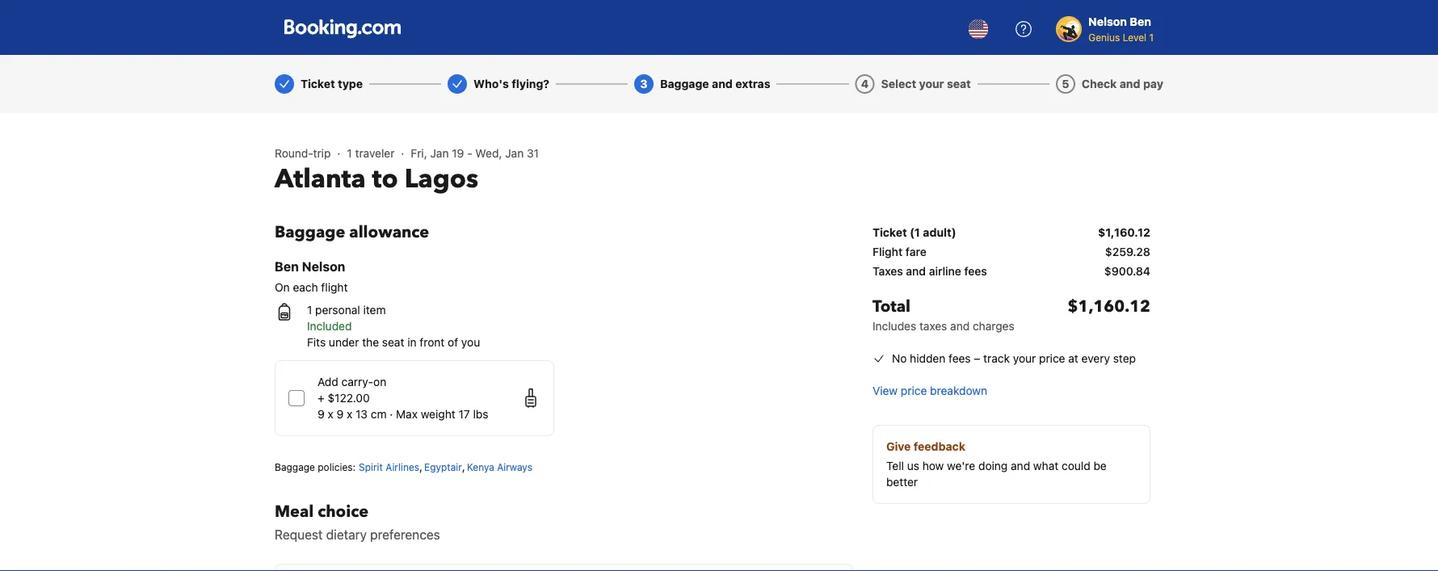Task type: vqa. For each thing, say whether or not it's contained in the screenshot.


Task type: describe. For each thing, give the bounding box(es) containing it.
give
[[887, 440, 911, 453]]

atlanta
[[275, 162, 366, 197]]

taxes
[[920, 320, 948, 333]]

$122.00
[[328, 392, 370, 405]]

5
[[1062, 77, 1070, 91]]

spirit
[[359, 462, 383, 473]]

be
[[1094, 459, 1107, 473]]

max
[[396, 408, 418, 421]]

1 vertical spatial fees
[[949, 352, 971, 365]]

-
[[467, 147, 473, 160]]

included
[[307, 320, 352, 333]]

egyptair
[[424, 462, 462, 473]]

$900.84 cell
[[1105, 263, 1151, 280]]

check and pay
[[1082, 77, 1164, 91]]

· inside the add carry-on + $122.00 9 x 9 x 13 cm · max weight 17 lbs
[[390, 408, 393, 421]]

nelson inside the nelson ben genius level 1
[[1089, 15, 1128, 28]]

+
[[318, 392, 325, 405]]

total
[[873, 296, 911, 318]]

to
[[372, 162, 398, 197]]

total cell
[[873, 296, 1015, 335]]

meal choice request dietary preferences
[[275, 501, 440, 543]]

kenya airways link
[[467, 462, 533, 473]]

0 vertical spatial seat
[[947, 77, 971, 91]]

baggage for baggage allowance
[[275, 221, 345, 244]]

us
[[907, 459, 920, 473]]

3
[[640, 77, 648, 91]]

taxes and airline fees
[[873, 265, 987, 278]]

tell
[[887, 459, 904, 473]]

type
[[338, 77, 363, 91]]

under
[[329, 336, 359, 349]]

1 x from the left
[[328, 408, 334, 421]]

egyptair link
[[424, 462, 462, 473]]

select your seat
[[881, 77, 971, 91]]

on each flight
[[275, 281, 348, 294]]

fri,
[[411, 147, 427, 160]]

1 personal item included fits under the seat in front of you
[[307, 304, 480, 349]]

1 jan from the left
[[430, 147, 449, 160]]

meal
[[275, 501, 314, 523]]

who's
[[474, 77, 509, 91]]

$1,160.12 for $1,160.12 cell related to row containing total
[[1068, 296, 1151, 318]]

every
[[1082, 352, 1111, 365]]

includes
[[873, 320, 917, 333]]

could
[[1062, 459, 1091, 473]]

airways
[[497, 462, 533, 473]]

adult)
[[923, 226, 957, 239]]

feedback
[[914, 440, 966, 453]]

what
[[1034, 459, 1059, 473]]

cm
[[371, 408, 387, 421]]

carry-
[[342, 375, 374, 389]]

weight
[[421, 408, 456, 421]]

airlines
[[386, 462, 420, 473]]

add carry-on + $122.00 9 x 9 x 13 cm · max weight 17 lbs
[[318, 375, 489, 421]]

preferences
[[370, 527, 440, 543]]

13
[[356, 408, 368, 421]]

$1,160.12 for row containing ticket (1 adult)'s $1,160.12 cell
[[1098, 226, 1151, 239]]

and for check
[[1120, 77, 1141, 91]]

front
[[420, 336, 445, 349]]

fits
[[307, 336, 326, 349]]

1 9 from the left
[[318, 408, 325, 421]]

19
[[452, 147, 464, 160]]

row containing taxes and airline fees
[[873, 263, 1151, 283]]

flight fare
[[873, 245, 927, 259]]

select
[[881, 77, 917, 91]]

view price breakdown link
[[873, 383, 988, 399]]

airline
[[929, 265, 962, 278]]

flight fare cell
[[873, 244, 927, 260]]

4
[[861, 77, 869, 91]]

spirit airlines link
[[359, 462, 420, 473]]

view
[[873, 384, 898, 398]]

1 , from the left
[[420, 460, 423, 474]]

request
[[275, 527, 323, 543]]

baggage allowance
[[275, 221, 429, 244]]

dietary
[[326, 527, 367, 543]]

policies:
[[318, 462, 356, 473]]

baggage inside the baggage policies: spirit airlines , egyptair , kenya airways
[[275, 462, 315, 473]]

choice
[[318, 501, 369, 523]]

2 x from the left
[[347, 408, 353, 421]]

ticket for ticket (1 adult)
[[873, 226, 907, 239]]

and for baggage
[[712, 77, 733, 91]]

kenya
[[467, 462, 495, 473]]

how
[[923, 459, 944, 473]]

flight
[[321, 281, 348, 294]]

round-
[[275, 147, 313, 160]]

ben nelson
[[275, 259, 345, 274]]

genius
[[1089, 32, 1120, 43]]

$1,160.12 cell for row containing total
[[1068, 296, 1151, 335]]



Task type: locate. For each thing, give the bounding box(es) containing it.
0 vertical spatial $1,160.12
[[1098, 226, 1151, 239]]

fees inside cell
[[965, 265, 987, 278]]

ticket up flight
[[873, 226, 907, 239]]

baggage for baggage and extras
[[660, 77, 709, 91]]

the
[[362, 336, 379, 349]]

1 inside round-trip · 1 traveler · fri, jan 19 - wed, jan 31 atlanta to lagos
[[347, 147, 352, 160]]

0 horizontal spatial nelson
[[302, 259, 345, 274]]

baggage policies: spirit airlines , egyptair , kenya airways
[[275, 460, 533, 474]]

1 vertical spatial baggage
[[275, 221, 345, 244]]

1 vertical spatial $1,160.12 cell
[[1068, 296, 1151, 335]]

your right track on the bottom of page
[[1013, 352, 1036, 365]]

extras
[[736, 77, 771, 91]]

total includes taxes and charges
[[873, 296, 1015, 333]]

allowance
[[349, 221, 429, 244]]

each
[[293, 281, 318, 294]]

of
[[448, 336, 458, 349]]

0 horizontal spatial ,
[[420, 460, 423, 474]]

row containing ticket (1 adult)
[[873, 221, 1151, 244]]

hidden
[[910, 352, 946, 365]]

and inside the total includes taxes and charges
[[951, 320, 970, 333]]

baggage right 3
[[660, 77, 709, 91]]

fees
[[965, 265, 987, 278], [949, 352, 971, 365]]

1 vertical spatial ben
[[275, 259, 299, 274]]

round-trip · 1 traveler · fri, jan 19 - wed, jan 31 atlanta to lagos
[[275, 147, 539, 197]]

(1
[[910, 226, 921, 239]]

1 horizontal spatial price
[[1039, 352, 1066, 365]]

1 vertical spatial $1,160.12
[[1068, 296, 1151, 318]]

2 row from the top
[[873, 244, 1151, 263]]

seat left 'in'
[[382, 336, 404, 349]]

wed,
[[476, 147, 502, 160]]

your
[[919, 77, 945, 91], [1013, 352, 1036, 365]]

1 vertical spatial seat
[[382, 336, 404, 349]]

1 horizontal spatial 1
[[347, 147, 352, 160]]

step
[[1114, 352, 1136, 365]]

$1,160.12
[[1098, 226, 1151, 239], [1068, 296, 1151, 318]]

,
[[420, 460, 423, 474], [462, 460, 465, 474]]

taxes and airline fees cell
[[873, 263, 987, 280]]

9
[[318, 408, 325, 421], [337, 408, 344, 421]]

ben up level
[[1130, 15, 1152, 28]]

x
[[328, 408, 334, 421], [347, 408, 353, 421]]

31
[[527, 147, 539, 160]]

we're
[[947, 459, 976, 473]]

1 down on each flight
[[307, 304, 312, 317]]

fare
[[906, 245, 927, 259]]

and left pay
[[1120, 77, 1141, 91]]

nelson ben genius level 1
[[1089, 15, 1154, 43]]

0 horizontal spatial 9
[[318, 408, 325, 421]]

1 vertical spatial your
[[1013, 352, 1036, 365]]

and left extras
[[712, 77, 733, 91]]

view price breakdown
[[873, 384, 988, 398]]

0 vertical spatial 1
[[1150, 32, 1154, 43]]

0 vertical spatial your
[[919, 77, 945, 91]]

0 vertical spatial baggage
[[660, 77, 709, 91]]

price
[[1039, 352, 1066, 365], [901, 384, 927, 398]]

and down fare
[[906, 265, 926, 278]]

table
[[873, 221, 1151, 341]]

table containing total
[[873, 221, 1151, 341]]

ticket left type
[[301, 77, 335, 91]]

item
[[363, 304, 386, 317]]

0 horizontal spatial ticket
[[301, 77, 335, 91]]

1 vertical spatial 1
[[347, 147, 352, 160]]

ticket for ticket type
[[301, 77, 335, 91]]

and inside give feedback tell us how we're doing and what could be better
[[1011, 459, 1031, 473]]

9 down "$122.00"
[[337, 408, 344, 421]]

1 horizontal spatial your
[[1013, 352, 1036, 365]]

0 horizontal spatial your
[[919, 77, 945, 91]]

·
[[337, 147, 341, 160], [401, 147, 404, 160], [390, 408, 393, 421]]

0 vertical spatial $1,160.12 cell
[[1098, 225, 1151, 241]]

0 vertical spatial nelson
[[1089, 15, 1128, 28]]

1 horizontal spatial seat
[[947, 77, 971, 91]]

· right trip
[[337, 147, 341, 160]]

0 vertical spatial ben
[[1130, 15, 1152, 28]]

booking.com logo image
[[285, 19, 401, 38], [285, 19, 401, 38]]

$259.28 cell
[[1106, 244, 1151, 260]]

baggage up ben nelson
[[275, 221, 345, 244]]

check
[[1082, 77, 1117, 91]]

ticket (1 adult) cell
[[873, 225, 957, 241]]

ticket type
[[301, 77, 363, 91]]

track
[[984, 352, 1010, 365]]

, left the kenya
[[462, 460, 465, 474]]

$900.84
[[1105, 265, 1151, 278]]

breakdown
[[930, 384, 988, 398]]

you
[[461, 336, 480, 349]]

3 row from the top
[[873, 263, 1151, 283]]

1 row from the top
[[873, 221, 1151, 244]]

jan
[[430, 147, 449, 160], [505, 147, 524, 160]]

1 horizontal spatial x
[[347, 408, 353, 421]]

fees right airline
[[965, 265, 987, 278]]

1 horizontal spatial ,
[[462, 460, 465, 474]]

ticket (1 adult)
[[873, 226, 957, 239]]

4 row from the top
[[873, 283, 1151, 341]]

1 inside 1 personal item included fits under the seat in front of you
[[307, 304, 312, 317]]

$1,160.12 down $900.84 cell
[[1068, 296, 1151, 318]]

level
[[1123, 32, 1147, 43]]

0 horizontal spatial ·
[[337, 147, 341, 160]]

personal
[[315, 304, 360, 317]]

1 horizontal spatial jan
[[505, 147, 524, 160]]

jan left 19
[[430, 147, 449, 160]]

, left egyptair
[[420, 460, 423, 474]]

give feedback tell us how we're doing and what could be better
[[887, 440, 1107, 489]]

2 horizontal spatial 1
[[1150, 32, 1154, 43]]

charges
[[973, 320, 1015, 333]]

–
[[974, 352, 981, 365]]

nelson up flight
[[302, 259, 345, 274]]

taxes
[[873, 265, 903, 278]]

in
[[408, 336, 417, 349]]

2 jan from the left
[[505, 147, 524, 160]]

0 vertical spatial fees
[[965, 265, 987, 278]]

1 right level
[[1150, 32, 1154, 43]]

x down "$122.00"
[[328, 408, 334, 421]]

0 horizontal spatial 1
[[307, 304, 312, 317]]

$1,160.12 up $259.28
[[1098, 226, 1151, 239]]

on
[[374, 375, 387, 389]]

1 vertical spatial nelson
[[302, 259, 345, 274]]

9 down the +
[[318, 408, 325, 421]]

seat
[[947, 77, 971, 91], [382, 336, 404, 349]]

1 horizontal spatial ticket
[[873, 226, 907, 239]]

$1,160.12 cell up $259.28
[[1098, 225, 1151, 241]]

doing
[[979, 459, 1008, 473]]

no
[[892, 352, 907, 365]]

your right select
[[919, 77, 945, 91]]

pay
[[1144, 77, 1164, 91]]

$1,160.12 cell up every
[[1068, 296, 1151, 335]]

17 lbs
[[459, 408, 489, 421]]

jan left 31
[[505, 147, 524, 160]]

and inside cell
[[906, 265, 926, 278]]

row containing total
[[873, 283, 1151, 341]]

price left at
[[1039, 352, 1066, 365]]

1 horizontal spatial ·
[[390, 408, 393, 421]]

2 horizontal spatial ·
[[401, 147, 404, 160]]

$1,160.12 cell
[[1098, 225, 1151, 241], [1068, 296, 1151, 335]]

ticket inside cell
[[873, 226, 907, 239]]

lagos
[[405, 162, 479, 197]]

0 vertical spatial ticket
[[301, 77, 335, 91]]

better
[[887, 476, 918, 489]]

$1,160.12 cell for row containing ticket (1 adult)
[[1098, 225, 1151, 241]]

0 horizontal spatial price
[[901, 384, 927, 398]]

nelson up 'genius'
[[1089, 15, 1128, 28]]

seat inside 1 personal item included fits under the seat in front of you
[[382, 336, 404, 349]]

row containing flight fare
[[873, 244, 1151, 263]]

baggage and extras
[[660, 77, 771, 91]]

fees left "–"
[[949, 352, 971, 365]]

1 horizontal spatial nelson
[[1089, 15, 1128, 28]]

and right taxes
[[951, 320, 970, 333]]

1 vertical spatial price
[[901, 384, 927, 398]]

seat right select
[[947, 77, 971, 91]]

0 vertical spatial price
[[1039, 352, 1066, 365]]

0 horizontal spatial seat
[[382, 336, 404, 349]]

row
[[873, 221, 1151, 244], [873, 244, 1151, 263], [873, 263, 1151, 283], [873, 283, 1151, 341]]

1 left traveler
[[347, 147, 352, 160]]

2 vertical spatial 1
[[307, 304, 312, 317]]

x left "13"
[[347, 408, 353, 421]]

ben up on
[[275, 259, 299, 274]]

at
[[1069, 352, 1079, 365]]

1 inside the nelson ben genius level 1
[[1150, 32, 1154, 43]]

no hidden fees – track your price at every step
[[892, 352, 1136, 365]]

and left what
[[1011, 459, 1031, 473]]

traveler
[[355, 147, 395, 160]]

1 horizontal spatial ben
[[1130, 15, 1152, 28]]

0 horizontal spatial jan
[[430, 147, 449, 160]]

trip
[[313, 147, 331, 160]]

who's flying?
[[474, 77, 550, 91]]

0 horizontal spatial x
[[328, 408, 334, 421]]

add
[[318, 375, 338, 389]]

ben inside the nelson ben genius level 1
[[1130, 15, 1152, 28]]

0 horizontal spatial ben
[[275, 259, 299, 274]]

2 vertical spatial baggage
[[275, 462, 315, 473]]

· right cm
[[390, 408, 393, 421]]

baggage left policies:
[[275, 462, 315, 473]]

2 9 from the left
[[337, 408, 344, 421]]

1 horizontal spatial 9
[[337, 408, 344, 421]]

$259.28
[[1106, 245, 1151, 259]]

· left fri,
[[401, 147, 404, 160]]

1 vertical spatial ticket
[[873, 226, 907, 239]]

and
[[712, 77, 733, 91], [1120, 77, 1141, 91], [906, 265, 926, 278], [951, 320, 970, 333], [1011, 459, 1031, 473]]

and for taxes
[[906, 265, 926, 278]]

view price breakdown element
[[873, 383, 988, 399]]

price right view
[[901, 384, 927, 398]]

2 , from the left
[[462, 460, 465, 474]]



